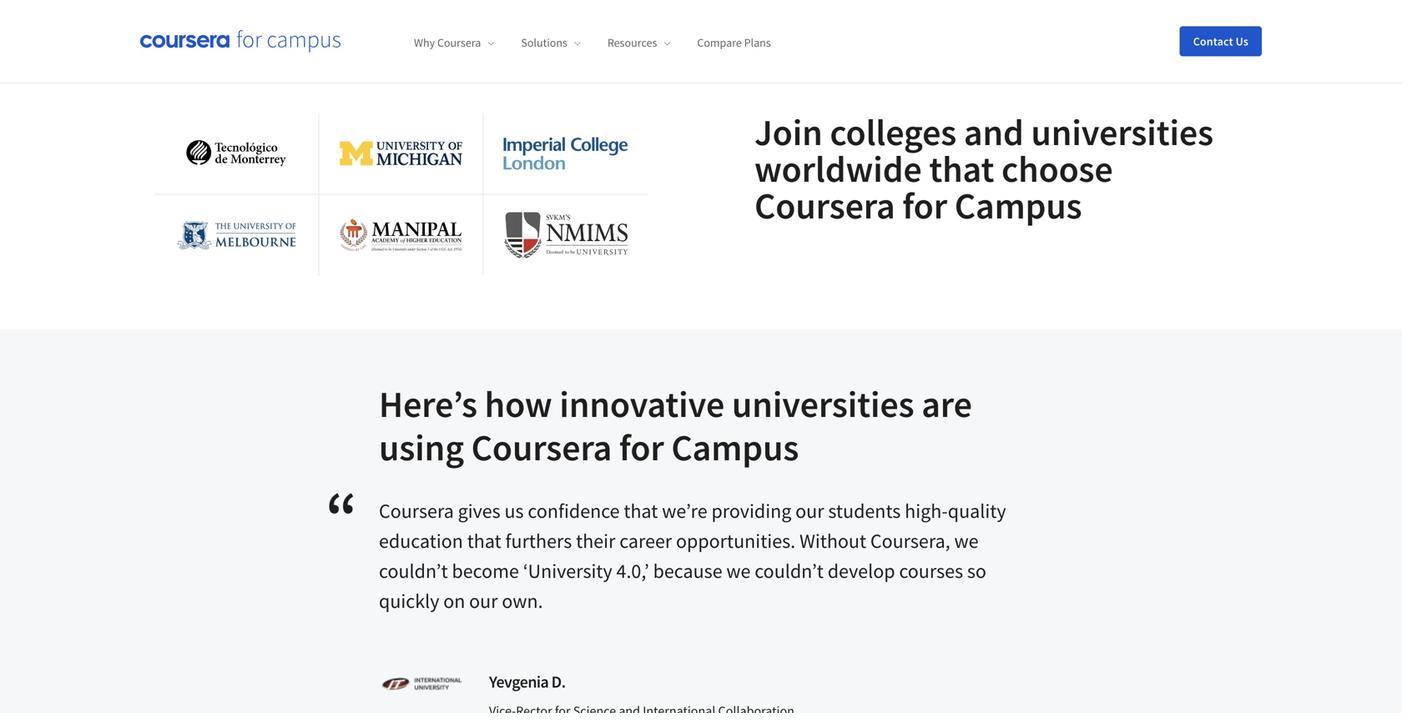 Task type: describe. For each thing, give the bounding box(es) containing it.
campus inside here's how innovative universities are using coursera for campus
[[671, 424, 799, 471]]

that inside join colleges and universities worldwide that choose coursera for campus
[[929, 146, 994, 192]]

here's
[[379, 381, 477, 427]]

0 vertical spatial our
[[796, 499, 824, 524]]

contact us button
[[1180, 26, 1262, 56]]

plans
[[744, 35, 771, 50]]

using
[[379, 424, 464, 471]]

manipal university image
[[339, 218, 463, 253]]

'university
[[523, 559, 612, 584]]

tecnológico de monterrey image
[[174, 140, 298, 167]]

international information technology university (iitu) image
[[379, 670, 462, 701]]

high-
[[905, 499, 948, 524]]

the university of melbourne image
[[175, 202, 297, 269]]

we're
[[662, 499, 707, 524]]

so
[[967, 559, 986, 584]]

yevgenia d.
[[489, 672, 565, 693]]

coursera for campus image
[[140, 30, 341, 53]]

solutions link
[[521, 35, 581, 50]]

solutions
[[521, 35, 567, 50]]

coursera gives us confidence that we're providing our students high-quality education that furthers their career opportunities. without coursera, we couldn't become 'university 4.0,' because we couldn't develop courses so quickly on our own.
[[379, 499, 1006, 614]]

become
[[452, 559, 519, 584]]

join
[[754, 109, 823, 155]]

because
[[653, 559, 722, 584]]

confidence
[[528, 499, 620, 524]]

students
[[828, 499, 901, 524]]

for inside here's how innovative universities are using coursera for campus
[[619, 424, 664, 471]]

choose
[[1001, 146, 1113, 192]]

innovative
[[560, 381, 725, 427]]

us
[[1236, 34, 1249, 49]]

coursera inside join colleges and universities worldwide that choose coursera for campus
[[754, 182, 895, 229]]

4.0,'
[[616, 559, 649, 584]]

coursera,
[[870, 529, 950, 554]]

on
[[443, 589, 465, 614]]

career
[[619, 529, 672, 554]]

worldwide
[[754, 146, 922, 192]]

join colleges and universities worldwide that choose coursera for campus
[[754, 109, 1214, 229]]



Task type: vqa. For each thing, say whether or not it's contained in the screenshot.
the regulation.
no



Task type: locate. For each thing, give the bounding box(es) containing it.
imperial college london image
[[504, 137, 628, 170]]

compare plans
[[697, 35, 771, 50]]

coursera down join at the right
[[754, 182, 895, 229]]

0 vertical spatial universities
[[1031, 109, 1214, 155]]

colleges
[[830, 109, 957, 155]]

coursera inside here's how innovative universities are using coursera for campus
[[471, 424, 612, 471]]

0 vertical spatial for
[[902, 182, 947, 229]]

campus
[[955, 182, 1082, 229], [671, 424, 799, 471]]

that
[[929, 146, 994, 192], [624, 499, 658, 524], [467, 529, 501, 554]]

opportunities.
[[676, 529, 796, 554]]

campus inside join colleges and universities worldwide that choose coursera for campus
[[955, 182, 1082, 229]]

campus down 'and'
[[955, 182, 1082, 229]]

0 horizontal spatial campus
[[671, 424, 799, 471]]

we down opportunities.
[[726, 559, 751, 584]]

0 horizontal spatial our
[[469, 589, 498, 614]]

0 vertical spatial campus
[[955, 182, 1082, 229]]

0 horizontal spatial we
[[726, 559, 751, 584]]

universities inside join colleges and universities worldwide that choose coursera for campus
[[1031, 109, 1214, 155]]

resources link
[[608, 35, 670, 50]]

for
[[902, 182, 947, 229], [619, 424, 664, 471]]

quickly
[[379, 589, 439, 614]]

1 vertical spatial that
[[624, 499, 658, 524]]

couldn't down "without"
[[755, 559, 824, 584]]

couldn't up quickly
[[379, 559, 448, 584]]

1 vertical spatial campus
[[671, 424, 799, 471]]

0 horizontal spatial couldn't
[[379, 559, 448, 584]]

1 horizontal spatial for
[[902, 182, 947, 229]]

2 vertical spatial that
[[467, 529, 501, 554]]

our right on
[[469, 589, 498, 614]]

coursera inside coursera gives us confidence that we're providing our students high-quality education that furthers their career opportunities. without coursera, we couldn't become 'university 4.0,' because we couldn't develop courses so quickly on our own.
[[379, 499, 454, 524]]

contact us
[[1193, 34, 1249, 49]]

courses
[[899, 559, 963, 584]]

couldn't
[[379, 559, 448, 584], [755, 559, 824, 584]]

universities inside here's how innovative universities are using coursera for campus
[[732, 381, 914, 427]]

1 horizontal spatial couldn't
[[755, 559, 824, 584]]

develop
[[828, 559, 895, 584]]

compare plans link
[[697, 35, 771, 50]]

coursera up us
[[471, 424, 612, 471]]

1 horizontal spatial we
[[954, 529, 979, 554]]

why
[[414, 35, 435, 50]]

1 vertical spatial universities
[[732, 381, 914, 427]]

why coursera link
[[414, 35, 494, 50]]

furthers
[[505, 529, 572, 554]]

nmims image
[[504, 213, 628, 258]]

0 horizontal spatial universities
[[732, 381, 914, 427]]

resources
[[608, 35, 657, 50]]

are
[[922, 381, 972, 427]]

without
[[800, 529, 866, 554]]

coursera up education
[[379, 499, 454, 524]]

universities for innovative
[[732, 381, 914, 427]]

1 horizontal spatial campus
[[955, 182, 1082, 229]]

1 horizontal spatial our
[[796, 499, 824, 524]]

and
[[964, 109, 1024, 155]]

how
[[485, 381, 552, 427]]

2 couldn't from the left
[[755, 559, 824, 584]]

1 couldn't from the left
[[379, 559, 448, 584]]

for down colleges
[[902, 182, 947, 229]]

for up we're on the bottom
[[619, 424, 664, 471]]

campus up providing on the right bottom
[[671, 424, 799, 471]]

our
[[796, 499, 824, 524], [469, 589, 498, 614]]

quality
[[948, 499, 1006, 524]]

university of michigan image
[[339, 141, 463, 166]]

us
[[505, 499, 524, 524]]

for inside join colleges and universities worldwide that choose coursera for campus
[[902, 182, 947, 229]]

coursera right why in the left of the page
[[437, 35, 481, 50]]

their
[[576, 529, 615, 554]]

compare
[[697, 35, 742, 50]]

why coursera
[[414, 35, 481, 50]]

1 horizontal spatial that
[[624, 499, 658, 524]]

universities for and
[[1031, 109, 1214, 155]]

2 horizontal spatial that
[[929, 146, 994, 192]]

1 vertical spatial for
[[619, 424, 664, 471]]

0 horizontal spatial for
[[619, 424, 664, 471]]

1 vertical spatial we
[[726, 559, 751, 584]]

contact
[[1193, 34, 1233, 49]]

education
[[379, 529, 463, 554]]

here's how innovative universities are using coursera for campus
[[379, 381, 972, 471]]

we up so in the right of the page
[[954, 529, 979, 554]]

gives
[[458, 499, 501, 524]]

our up "without"
[[796, 499, 824, 524]]

we
[[954, 529, 979, 554], [726, 559, 751, 584]]

0 vertical spatial that
[[929, 146, 994, 192]]

universities
[[1031, 109, 1214, 155], [732, 381, 914, 427]]

0 horizontal spatial that
[[467, 529, 501, 554]]

coursera
[[437, 35, 481, 50], [754, 182, 895, 229], [471, 424, 612, 471], [379, 499, 454, 524]]

yevgenia
[[489, 672, 549, 693]]

own.
[[502, 589, 543, 614]]

d.
[[551, 672, 565, 693]]

0 vertical spatial we
[[954, 529, 979, 554]]

providing
[[711, 499, 792, 524]]

1 vertical spatial our
[[469, 589, 498, 614]]

1 horizontal spatial universities
[[1031, 109, 1214, 155]]



